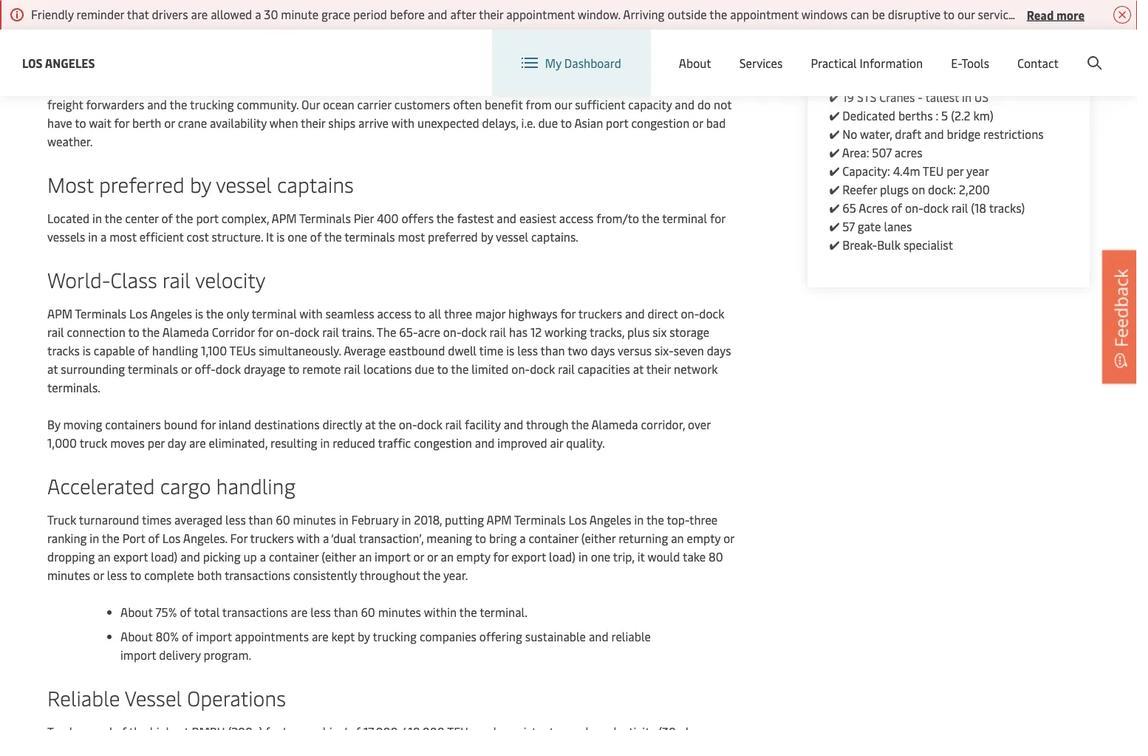 Task type: describe. For each thing, give the bounding box(es) containing it.
less down port on the left bottom
[[107, 567, 127, 583]]

a inside located in the center of the port complex, apm terminals pier 400 offers the fastest and easiest access from/to the terminal for vessels in a most efficient cost structure. it is one of the terminals most preferred by vessel captains.
[[100, 229, 107, 245]]

a inside the strategically located in southern california, pier 400 provides both a logistical and undisrupted advantage for shipping lines, bco's, freight forwarders and the trucking community. our ocean carrier customers often benefit from our sufficient capacity and do not have to wait for berth or crane availability when their ships arrive with unexpected delays, i.e. due to asian port congestion or bad weather.
[[402, 78, 408, 94]]

reliable vessel operations
[[47, 683, 286, 711]]

angeles inside apm terminals los angeles is the only terminal with seamless access to all three major highways for truckers and direct on-dock rail connection to the alameda corridor for on-dock rail trains. the 65-acre on-dock rail has 12 working tracks, plus six storage tracks is capable of handling 1,100 teus simultaneously. average eastbound dwell time is less than two days versus six-seven days at surrounding terminals or off-dock drayage to remote rail locations due to the limited on-dock rail capacities at their network terminals.
[[150, 306, 192, 321]]

to left all
[[414, 306, 426, 321]]

e-tools
[[951, 55, 989, 71]]

average
[[344, 342, 386, 358]]

by inside about 80% of import appointments are kept by trucking companies offering sustainable and reliable import delivery program.
[[358, 628, 370, 644]]

a left 'dual
[[323, 530, 329, 546]]

wait
[[89, 115, 111, 131]]

one inside located in the center of the port complex, apm terminals pier 400 offers the fastest and easiest access from/to the terminal for vessels in a most efficient cost structure. it is one of the terminals most preferred by vessel captains.
[[288, 229, 307, 245]]

to down simultaneously.
[[288, 361, 300, 377]]

angeles.
[[183, 530, 227, 546]]

the left year.
[[423, 567, 441, 583]]

or inside apm terminals los angeles is the only terminal with seamless access to all three major highways for truckers and direct on-dock rail connection to the alameda corridor for on-dock rail trains. the 65-acre on-dock rail has 12 working tracks, plus six storage tracks is capable of handling 1,100 teus simultaneously. average eastbound dwell time is less than two days versus six-seven days at surrounding terminals or off-dock drayage to remote rail locations due to the limited on-dock rail capacities at their network terminals.
[[181, 361, 192, 377]]

plus
[[627, 324, 650, 340]]

reliable
[[611, 628, 651, 644]]

it inside apm terminals los angeles opened pier 400 in august 2002. today it is the largest container port terminal in the western hemisphere, featuring over 507 acres of world-class infrastructure and 19 super post-panamax ship-to-shore cranes.
[[411, 23, 419, 38]]

trucking inside about 80% of import appointments are kept by trucking companies offering sustainable and reliable import delivery program.
[[373, 628, 417, 644]]

today
[[376, 23, 408, 38]]

offers
[[402, 210, 434, 226]]

to down our
[[561, 115, 572, 131]]

in right located at the top
[[92, 210, 102, 226]]

0 horizontal spatial (either
[[322, 549, 356, 565]]

in inside by moving containers bound for inland destinations directly at the on-dock rail facility and through the alameda corridor, over 1,000 truck moves per day are eliminated, resulting in reduced traffic congestion and improved air quality.
[[320, 435, 330, 451]]

per inside by moving containers bound for inland destinations directly at the on-dock rail facility and through the alameda corridor, over 1,000 truck moves per day are eliminated, resulting in reduced traffic congestion and improved air quality.
[[148, 435, 165, 451]]

1 ✔ from the top
[[830, 89, 840, 105]]

with inside apm terminals los angeles is the only terminal with seamless access to all three major highways for truckers and direct on-dock rail connection to the alameda corridor for on-dock rail trains. the 65-acre on-dock rail has 12 working tracks, plus six storage tracks is capable of handling 1,100 teus simultaneously. average eastbound dwell time is less than two days versus six-seven days at surrounding terminals or off-dock drayage to remote rail locations due to the limited on-dock rail capacities at their network terminals.
[[299, 306, 323, 321]]

2 vertical spatial import
[[120, 647, 156, 663]]

(2.2
[[951, 108, 971, 123]]

world-
[[47, 265, 110, 293]]

three inside truck turnaround times averaged less than 60 minutes in february in 2018, putting apm terminals los angeles in the top-three ranking in the port of los angeles. for truckers with a 'dual transaction', meaning to bring a container (either returning an empty or dropping an export load) and picking up a container (either an import or or an empty for export load) in one trip, it would take 80 minutes or less to complete both transactions consistently throughout the year.
[[689, 512, 718, 528]]

of inside apm terminals los angeles is the only terminal with seamless access to all three major highways for truckers and direct on-dock rail connection to the alameda corridor for on-dock rail trains. the 65-acre on-dock rail has 12 working tracks, plus six storage tracks is capable of handling 1,100 teus simultaneously. average eastbound dwell time is less than two days versus six-seven days at surrounding terminals or off-dock drayage to remote rail locations due to the limited on-dock rail capacities at their network terminals.
[[138, 342, 149, 358]]

an down top-
[[671, 530, 684, 546]]

is up surrounding
[[83, 342, 91, 358]]

shore
[[609, 41, 639, 57]]

transaction',
[[359, 530, 424, 546]]

the right within
[[459, 604, 477, 620]]

it inside truck turnaround times averaged less than 60 minutes in february in 2018, putting apm terminals los angeles in the top-three ranking in the port of los angeles. for truckers with a 'dual transaction', meaning to bring a container (either returning an empty or dropping an export load) and picking up a container (either an import or or an empty for export load) in one trip, it would take 80 minutes or less to complete both transactions consistently throughout the year.
[[637, 549, 645, 565]]

in inside the strategically located in southern california, pier 400 provides both a logistical and undisrupted advantage for shipping lines, bco's, freight forwarders and the trucking community. our ocean carrier customers often benefit from our sufficient capacity and do not have to wait for berth or crane availability when their ships arrive with unexpected delays, i.e. due to asian port congestion or bad weather.
[[158, 78, 168, 94]]

in up world-
[[289, 23, 299, 38]]

berths
[[898, 108, 933, 123]]

2 vertical spatial minutes
[[378, 604, 421, 620]]

and inside located in the center of the port complex, apm terminals pier 400 offers the fastest and easiest access from/to the terminal for vessels in a most efficient cost structure. it is one of the terminals most preferred by vessel captains.
[[497, 210, 517, 226]]

the up traffic
[[378, 416, 396, 432]]

in up shore
[[625, 23, 635, 38]]

the up cranes.
[[638, 23, 656, 38]]

dock up storage
[[699, 306, 724, 321]]

by
[[47, 416, 60, 432]]

switch location
[[833, 43, 917, 59]]

1 horizontal spatial empty
[[687, 530, 721, 546]]

in up 'dual
[[339, 512, 348, 528]]

to-
[[592, 41, 609, 57]]

largest
[[454, 23, 492, 38]]

by inside located in the center of the port complex, apm terminals pier 400 offers the fastest and easiest access from/to the terminal for vessels in a most efficient cost structure. it is one of the terminals most preferred by vessel captains.
[[481, 229, 493, 245]]

1 vertical spatial handling
[[216, 471, 296, 499]]

rail right class at the top of page
[[162, 265, 190, 293]]

and inside truck turnaround times averaged less than 60 minutes in february in 2018, putting apm terminals los angeles in the top-three ranking in the port of los angeles. for truckers with a 'dual transaction', meaning to bring a container (either returning an empty or dropping an export load) and picking up a container (either an import or or an empty for export load) in one trip, it would take 80 minutes or less to complete both transactions consistently throughout the year.
[[180, 549, 200, 565]]

the down world-class rail velocity
[[142, 324, 160, 340]]

in left 2018, at left
[[401, 512, 411, 528]]

about for about 80% of import appointments are kept by trucking companies offering sustainable and reliable import delivery program.
[[120, 628, 153, 644]]

2018,
[[414, 512, 442, 528]]

cranes
[[879, 89, 915, 105]]

access inside apm terminals los angeles is the only terminal with seamless access to all three major highways for truckers and direct on-dock rail connection to the alameda corridor for on-dock rail trains. the 65-acre on-dock rail has 12 working tracks, plus six storage tracks is capable of handling 1,100 teus simultaneously. average eastbound dwell time is less than two days versus six-seven days at surrounding terminals or off-dock drayage to remote rail locations due to the limited on-dock rail capacities at their network terminals.
[[377, 306, 412, 321]]

port
[[122, 530, 145, 546]]

top-
[[667, 512, 689, 528]]

transactions inside truck turnaround times averaged less than 60 minutes in february in 2018, putting apm terminals los angeles in the top-three ranking in the port of los angeles. for truckers with a 'dual transaction', meaning to bring a container (either returning an empty or dropping an export load) and picking up a container (either an import or or an empty for export load) in one trip, it would take 80 minutes or less to complete both transactions consistently throughout the year.
[[225, 567, 290, 583]]

an down meaning
[[441, 549, 454, 565]]

1 vertical spatial minutes
[[47, 567, 90, 583]]

locations
[[363, 361, 412, 377]]

los angeles link
[[22, 54, 95, 72]]

availability
[[210, 115, 267, 131]]

container inside apm terminals los angeles opened pier 400 in august 2002. today it is the largest container port terminal in the western hemisphere, featuring over 507 acres of world-class infrastructure and 19 super post-panamax ship-to-shore cranes.
[[495, 23, 547, 38]]

direct
[[648, 306, 678, 321]]

would
[[648, 549, 680, 565]]

for inside located in the center of the port complex, apm terminals pier 400 offers the fastest and easiest access from/to the terminal for vessels in a most efficient cost structure. it is one of the terminals most preferred by vessel captains.
[[710, 210, 725, 226]]

in right vessels
[[88, 229, 98, 245]]

menu
[[1001, 43, 1032, 59]]

angeles inside truck turnaround times averaged less than 60 minutes in february in 2018, putting apm terminals los angeles in the top-three ranking in the port of los angeles. for truckers with a 'dual transaction', meaning to bring a container (either returning an empty or dropping an export load) and picking up a container (either an import or or an empty for export load) in one trip, it would take 80 minutes or less to complete both transactions consistently throughout the year.
[[589, 512, 631, 528]]

an up throughout
[[359, 549, 372, 565]]

terminals inside apm terminals los angeles opened pier 400 in august 2002. today it is the largest container port terminal in the western hemisphere, featuring over 507 acres of world-class infrastructure and 19 super post-panamax ship-to-shore cranes.
[[75, 23, 128, 38]]

terminal inside located in the center of the port complex, apm terminals pier 400 offers the fastest and easiest access from/to the terminal for vessels in a most efficient cost structure. it is one of the terminals most preferred by vessel captains.
[[662, 210, 707, 226]]

services
[[739, 55, 783, 71]]

it
[[266, 229, 274, 245]]

0 vertical spatial preferred
[[99, 170, 185, 198]]

the up quality.
[[571, 416, 589, 432]]

bring
[[489, 530, 517, 546]]

to up capable
[[128, 324, 139, 340]]

of right the it
[[310, 229, 322, 245]]

gate
[[858, 218, 881, 234]]

terminals.
[[47, 379, 100, 395]]

southern
[[171, 78, 220, 94]]

draft
[[895, 126, 921, 142]]

65
[[843, 200, 856, 216]]

class
[[303, 41, 330, 57]]

1 vertical spatial transactions
[[222, 604, 288, 620]]

rail up tracks
[[47, 324, 64, 340]]

tracks)
[[989, 200, 1025, 216]]

tracks
[[47, 342, 80, 358]]

and inside ✔ 19 sts cranes - tallest in us ✔ dedicated berths : 5 (2.2 km) ✔ no water, draft and bridge restrictions ✔ area: 507 acres ✔ capacity: 4.4m teu per year ✔ reefer plugs on dock: 2,200 ✔ 65 acres of on-dock rail (18 tracks) ✔ 57 gate lanes ✔ break-bulk specialist
[[924, 126, 944, 142]]

terminal inside apm terminals los angeles is the only terminal with seamless access to all three major highways for truckers and direct on-dock rail connection to the alameda corridor for on-dock rail trains. the 65-acre on-dock rail has 12 working tracks, plus six storage tracks is capable of handling 1,100 teus simultaneously. average eastbound dwell time is less than two days versus six-seven days at surrounding terminals or off-dock drayage to remote rail locations due to the limited on-dock rail capacities at their network terminals.
[[252, 306, 297, 321]]

0 vertical spatial vessel
[[216, 170, 272, 198]]

2 export from the left
[[512, 549, 546, 565]]

import inside truck turnaround times averaged less than 60 minutes in february in 2018, putting apm terminals los angeles in the top-three ranking in the port of los angeles. for truckers with a 'dual transaction', meaning to bring a container (either returning an empty or dropping an export load) and picking up a container (either an import or or an empty for export load) in one trip, it would take 80 minutes or less to complete both transactions consistently throughout the year.
[[375, 549, 410, 565]]

angeles up strategically
[[45, 55, 95, 71]]

appointments
[[235, 628, 309, 644]]

'dual
[[331, 530, 356, 546]]

capacity:
[[843, 163, 890, 179]]

to left complete
[[130, 567, 141, 583]]

angeles inside apm terminals los angeles opened pier 400 in august 2002. today it is the largest container port terminal in the western hemisphere, featuring over 507 acres of world-class infrastructure and 19 super post-panamax ship-to-shore cranes.
[[152, 23, 195, 38]]

the up cost
[[176, 210, 193, 226]]

a right the bring
[[520, 530, 526, 546]]

practical
[[811, 55, 857, 71]]

located
[[116, 78, 155, 94]]

about for about
[[679, 55, 711, 71]]

in down turnaround
[[90, 530, 99, 546]]

of inside ✔ 19 sts cranes - tallest in us ✔ dedicated berths : 5 (2.2 km) ✔ no water, draft and bridge restrictions ✔ area: 507 acres ✔ capacity: 4.4m teu per year ✔ reefer plugs on dock: 2,200 ✔ 65 acres of on-dock rail (18 tracks) ✔ 57 gate lanes ✔ break-bulk specialist
[[891, 200, 902, 216]]

on- right limited
[[512, 361, 530, 377]]

an right dropping
[[98, 549, 111, 565]]

60 inside truck turnaround times averaged less than 60 minutes in february in 2018, putting apm terminals los angeles in the top-three ranking in the port of los angeles. for truckers with a 'dual transaction', meaning to bring a container (either returning an empty or dropping an export load) and picking up a container (either an import or or an empty for export load) in one trip, it would take 80 minutes or less to complete both transactions consistently throughout the year.
[[276, 512, 290, 528]]

with inside the strategically located in southern california, pier 400 provides both a logistical and undisrupted advantage for shipping lines, bco's, freight forwarders and the trucking community. our ocean carrier customers often benefit from our sufficient capacity and do not have to wait for berth or crane availability when their ships arrive with unexpected delays, i.e. due to asian port congestion or bad weather.
[[391, 115, 415, 131]]

acres for capacity:
[[895, 144, 923, 160]]

due inside apm terminals los angeles is the only terminal with seamless access to all three major highways for truckers and direct on-dock rail connection to the alameda corridor for on-dock rail trains. the 65-acre on-dock rail has 12 working tracks, plus six storage tracks is capable of handling 1,100 teus simultaneously. average eastbound dwell time is less than two days versus six-seven days at surrounding terminals or off-dock drayage to remote rail locations due to the limited on-dock rail capacities at their network terminals.
[[415, 361, 434, 377]]

✔ 19 sts cranes - tallest in us ✔ dedicated berths : 5 (2.2 km) ✔ no water, draft and bridge restrictions ✔ area: 507 acres ✔ capacity: 4.4m teu per year ✔ reefer plugs on dock: 2,200 ✔ 65 acres of on-dock rail (18 tracks) ✔ 57 gate lanes ✔ break-bulk specialist
[[830, 89, 1044, 253]]

remote
[[302, 361, 341, 377]]

year
[[966, 163, 989, 179]]

and inside apm terminals los angeles opened pier 400 in august 2002. today it is the largest container port terminal in the western hemisphere, featuring over 507 acres of world-class infrastructure and 19 super post-panamax ship-to-shore cranes.
[[413, 41, 433, 57]]

for inside truck turnaround times averaged less than 60 minutes in february in 2018, putting apm terminals los angeles in the top-three ranking in the port of los angeles. for truckers with a 'dual transaction', meaning to bring a container (either returning an empty or dropping an export load) and picking up a container (either an import or or an empty for export load) in one trip, it would take 80 minutes or less to complete both transactions consistently throughout the year.
[[493, 549, 509, 565]]

offering
[[479, 628, 522, 644]]

capacities
[[578, 361, 630, 377]]

pier inside located in the center of the port complex, apm terminals pier 400 offers the fastest and easiest access from/to the terminal for vessels in a most efficient cost structure. it is one of the terminals most preferred by vessel captains.
[[354, 210, 374, 226]]

capacity
[[628, 96, 672, 112]]

often
[[453, 96, 482, 112]]

my dashboard
[[545, 55, 621, 71]]

2 days from the left
[[707, 342, 731, 358]]

global
[[964, 43, 998, 59]]

are for appointments
[[312, 628, 329, 644]]

rail up time
[[490, 324, 506, 340]]

terminals inside apm terminals los angeles is the only terminal with seamless access to all three major highways for truckers and direct on-dock rail connection to the alameda corridor for on-dock rail trains. the 65-acre on-dock rail has 12 working tracks, plus six storage tracks is capable of handling 1,100 teus simultaneously. average eastbound dwell time is less than two days versus six-seven days at surrounding terminals or off-dock drayage to remote rail locations due to the limited on-dock rail capacities at their network terminals.
[[128, 361, 178, 377]]

lines,
[[675, 78, 703, 94]]

:
[[936, 108, 939, 123]]

less down the consistently
[[311, 604, 331, 620]]

bridge
[[947, 126, 981, 142]]

and up berth
[[147, 96, 167, 112]]

congestion inside the strategically located in southern california, pier 400 provides both a logistical and undisrupted advantage for shipping lines, bco's, freight forwarders and the trucking community. our ocean carrier customers often benefit from our sufficient capacity and do not have to wait for berth or crane availability when their ships arrive with unexpected delays, i.e. due to asian port congestion or bad weather.
[[631, 115, 690, 131]]

two
[[568, 342, 588, 358]]

ships
[[328, 115, 356, 131]]

in inside ✔ 19 sts cranes - tallest in us ✔ dedicated berths : 5 (2.2 km) ✔ no water, draft and bridge restrictions ✔ area: 507 acres ✔ capacity: 4.4m teu per year ✔ reefer plugs on dock: 2,200 ✔ 65 acres of on-dock rail (18 tracks) ✔ 57 gate lanes ✔ break-bulk specialist
[[962, 89, 972, 105]]

los inside 'los angeles' link
[[22, 55, 43, 71]]

truck
[[80, 435, 107, 451]]

bound
[[164, 416, 198, 432]]

close alert image
[[1114, 6, 1131, 24]]

three inside apm terminals los angeles is the only terminal with seamless access to all three major highways for truckers and direct on-dock rail connection to the alameda corridor for on-dock rail trains. the 65-acre on-dock rail has 12 working tracks, plus six storage tracks is capable of handling 1,100 teus simultaneously. average eastbound dwell time is less than two days versus six-seven days at surrounding terminals or off-dock drayage to remote rail locations due to the limited on-dock rail capacities at their network terminals.
[[444, 306, 472, 321]]

delays,
[[482, 115, 518, 131]]

read more button
[[1027, 5, 1085, 24]]

to down dwell
[[437, 361, 448, 377]]

global menu
[[964, 43, 1032, 59]]

apm inside apm terminals los angeles is the only terminal with seamless access to all three major highways for truckers and direct on-dock rail connection to the alameda corridor for on-dock rail trains. the 65-acre on-dock rail has 12 working tracks, plus six storage tracks is capable of handling 1,100 teus simultaneously. average eastbound dwell time is less than two days versus six-seven days at surrounding terminals or off-dock drayage to remote rail locations due to the limited on-dock rail capacities at their network terminals.
[[47, 306, 72, 321]]

400 inside located in the center of the port complex, apm terminals pier 400 offers the fastest and easiest access from/to the terminal for vessels in a most efficient cost structure. it is one of the terminals most preferred by vessel captains.
[[377, 210, 399, 226]]

dock up dwell
[[461, 324, 487, 340]]

1 days from the left
[[591, 342, 615, 358]]

congestion inside by moving containers bound for inland destinations directly at the on-dock rail facility and through the alameda corridor, over 1,000 truck moves per day are eliminated, resulting in reduced traffic congestion and improved air quality.
[[414, 435, 472, 451]]

is inside located in the center of the port complex, apm terminals pier 400 offers the fastest and easiest access from/to the terminal for vessels in a most efficient cost structure. it is one of the terminals most preferred by vessel captains.
[[277, 229, 285, 245]]

and inside about 80% of import appointments are kept by trucking companies offering sustainable and reliable import delivery program.
[[589, 628, 609, 644]]

their inside the strategically located in southern california, pier 400 provides both a logistical and undisrupted advantage for shipping lines, bco's, freight forwarders and the trucking community. our ocean carrier customers often benefit from our sufficient capacity and do not have to wait for berth or crane availability when their ships arrive with unexpected delays, i.e. due to asian port congestion or bad weather.
[[301, 115, 325, 131]]

rail inside ✔ 19 sts cranes - tallest in us ✔ dedicated berths : 5 (2.2 km) ✔ no water, draft and bridge restrictions ✔ area: 507 acres ✔ capacity: 4.4m teu per year ✔ reefer plugs on dock: 2,200 ✔ 65 acres of on-dock rail (18 tracks) ✔ 57 gate lanes ✔ break-bulk specialist
[[952, 200, 968, 216]]

1 vertical spatial container
[[529, 530, 578, 546]]

65-
[[399, 324, 418, 340]]

unexpected
[[417, 115, 479, 131]]

the down captains
[[324, 229, 342, 245]]

of up efficient
[[162, 210, 173, 226]]

truckers inside apm terminals los angeles is the only terminal with seamless access to all three major highways for truckers and direct on-dock rail connection to the alameda corridor for on-dock rail trains. the 65-acre on-dock rail has 12 working tracks, plus six storage tracks is capable of handling 1,100 teus simultaneously. average eastbound dwell time is less than two days versus six-seven days at surrounding terminals or off-dock drayage to remote rail locations due to the limited on-dock rail capacities at their network terminals.
[[578, 306, 622, 321]]

six
[[653, 324, 667, 340]]

on- up dwell
[[443, 324, 461, 340]]

2 vertical spatial container
[[269, 549, 319, 565]]

2 ✔ from the top
[[830, 108, 840, 123]]

us
[[974, 89, 989, 105]]

ranking
[[47, 530, 87, 546]]

within
[[424, 604, 457, 620]]

19 inside ✔ 19 sts cranes - tallest in us ✔ dedicated berths : 5 (2.2 km) ✔ no water, draft and bridge restrictions ✔ area: 507 acres ✔ capacity: 4.4m teu per year ✔ reefer plugs on dock: 2,200 ✔ 65 acres of on-dock rail (18 tracks) ✔ 57 gate lanes ✔ break-bulk specialist
[[843, 89, 854, 105]]

dropping
[[47, 549, 95, 565]]

dock down 12
[[530, 361, 555, 377]]

trucking inside the strategically located in southern california, pier 400 provides both a logistical and undisrupted advantage for shipping lines, bco's, freight forwarders and the trucking community. our ocean carrier customers often benefit from our sufficient capacity and do not have to wait for berth or crane availability when their ships arrive with unexpected delays, i.e. due to asian port congestion or bad weather.
[[190, 96, 234, 112]]

and down facility
[[475, 435, 495, 451]]

both inside the strategically located in southern california, pier 400 provides both a logistical and undisrupted advantage for shipping lines, bco's, freight forwarders and the trucking community. our ocean carrier customers often benefit from our sufficient capacity and do not have to wait for berth or crane availability when their ships arrive with unexpected delays, i.e. due to asian port congestion or bad weather.
[[374, 78, 399, 94]]

the left center
[[105, 210, 122, 226]]

on
[[912, 181, 925, 197]]

off-
[[195, 361, 216, 377]]

world-class rail velocity
[[47, 265, 266, 293]]

dock down 1,100
[[216, 361, 241, 377]]

12
[[530, 324, 542, 340]]

over inside by moving containers bound for inland destinations directly at the on-dock rail facility and through the alameda corridor, over 1,000 truck moves per day are eliminated, resulting in reduced traffic congestion and improved air quality.
[[688, 416, 711, 432]]

los inside apm terminals los angeles is the only terminal with seamless access to all three major highways for truckers and direct on-dock rail connection to the alameda corridor for on-dock rail trains. the 65-acre on-dock rail has 12 working tracks, plus six storage tracks is capable of handling 1,100 teus simultaneously. average eastbound dwell time is less than two days versus six-seven days at surrounding terminals or off-dock drayage to remote rail locations due to the limited on-dock rail capacities at their network terminals.
[[129, 306, 148, 321]]

and up often
[[462, 78, 481, 94]]

of right '75%'
[[180, 604, 191, 620]]

pier for opened
[[240, 23, 262, 38]]

vessel inside located in the center of the port complex, apm terminals pier 400 offers the fastest and easiest access from/to the terminal for vessels in a most efficient cost structure. it is one of the terminals most preferred by vessel captains.
[[496, 229, 528, 245]]

rail down average
[[344, 361, 361, 377]]

consistently
[[293, 567, 357, 583]]

contact button
[[1017, 30, 1059, 96]]

corridor
[[212, 324, 255, 340]]

area:
[[842, 144, 869, 160]]

the down turnaround
[[102, 530, 120, 546]]

8 ✔ from the top
[[830, 218, 840, 234]]

strategically
[[47, 78, 113, 94]]

due inside the strategically located in southern california, pier 400 provides both a logistical and undisrupted advantage for shipping lines, bco's, freight forwarders and the trucking community. our ocean carrier customers often benefit from our sufficient capacity and do not have to wait for berth or crane availability when their ships arrive with unexpected delays, i.e. due to asian port congestion or bad weather.
[[538, 115, 558, 131]]

rail down seamless
[[322, 324, 339, 340]]

apm inside truck turnaround times averaged less than 60 minutes in february in 2018, putting apm terminals los angeles in the top-three ranking in the port of los angeles. for truckers with a 'dual transaction', meaning to bring a container (either returning an empty or dropping an export load) and picking up a container (either an import or or an empty for export load) in one trip, it would take 80 minutes or less to complete both transactions consistently throughout the year.
[[487, 512, 512, 528]]

located in the center of the port complex, apm terminals pier 400 offers the fastest and easiest access from/to the terminal for vessels in a most efficient cost structure. it is one of the terminals most preferred by vessel captains.
[[47, 210, 725, 245]]

putting
[[445, 512, 484, 528]]

a right up
[[260, 549, 266, 565]]

the right offers
[[436, 210, 454, 226]]

throughout
[[360, 567, 420, 583]]

our
[[302, 96, 320, 112]]

in left the trip,
[[578, 549, 588, 565]]

the up the returning
[[646, 512, 664, 528]]

port inside apm terminals los angeles opened pier 400 in august 2002. today it is the largest container port terminal in the western hemisphere, featuring over 507 acres of world-class infrastructure and 19 super post-panamax ship-to-shore cranes.
[[549, 23, 573, 38]]

companies
[[420, 628, 477, 644]]

is right time
[[506, 342, 515, 358]]

on- up simultaneously.
[[276, 324, 294, 340]]



Task type: vqa. For each thing, say whether or not it's contained in the screenshot.
the left "View"
no



Task type: locate. For each thing, give the bounding box(es) containing it.
✔ left dedicated
[[830, 108, 840, 123]]

1 vertical spatial are
[[291, 604, 308, 620]]

dock
[[923, 200, 949, 216], [699, 306, 724, 321], [294, 324, 319, 340], [461, 324, 487, 340], [216, 361, 241, 377], [530, 361, 555, 377], [417, 416, 442, 432]]

2 horizontal spatial port
[[606, 115, 629, 131]]

0 horizontal spatial at
[[47, 361, 58, 377]]

their down the our
[[301, 115, 325, 131]]

of inside about 80% of import appointments are kept by trucking companies offering sustainable and reliable import delivery program.
[[182, 628, 193, 644]]

507 for area:
[[872, 144, 892, 160]]

of inside truck turnaround times averaged less than 60 minutes in february in 2018, putting apm terminals los angeles in the top-three ranking in the port of los angeles. for truckers with a 'dual transaction', meaning to bring a container (either returning an empty or dropping an export load) and picking up a container (either an import or or an empty for export load) in one trip, it would take 80 minutes or less to complete both transactions consistently throughout the year.
[[148, 530, 159, 546]]

1 vertical spatial with
[[299, 306, 323, 321]]

terminal right from/to
[[662, 210, 707, 226]]

crane
[[178, 115, 207, 131]]

dock left facility
[[417, 416, 442, 432]]

port inside located in the center of the port complex, apm terminals pier 400 offers the fastest and easiest access from/to the terminal for vessels in a most efficient cost structure. it is one of the terminals most preferred by vessel captains.
[[196, 210, 219, 226]]

terminals up hemisphere,
[[75, 23, 128, 38]]

apm inside located in the center of the port complex, apm terminals pier 400 offers the fastest and easiest access from/to the terminal for vessels in a most efficient cost structure. it is one of the terminals most preferred by vessel captains.
[[272, 210, 297, 226]]

days up network
[[707, 342, 731, 358]]

6 ✔ from the top
[[830, 181, 840, 197]]

at inside by moving containers bound for inland destinations directly at the on-dock rail facility and through the alameda corridor, over 1,000 truck moves per day are eliminated, resulting in reduced traffic congestion and improved air quality.
[[365, 416, 376, 432]]

0 horizontal spatial due
[[415, 361, 434, 377]]

congestion
[[631, 115, 690, 131], [414, 435, 472, 451]]

✔ left the break-
[[830, 237, 840, 253]]

2 horizontal spatial than
[[541, 342, 565, 358]]

undisrupted
[[484, 78, 549, 94]]

terminal right only
[[252, 306, 297, 321]]

2 most from the left
[[398, 229, 425, 245]]

2 vertical spatial terminal
[[252, 306, 297, 321]]

angeles up featuring at top left
[[152, 23, 195, 38]]

container up the consistently
[[269, 549, 319, 565]]

0 horizontal spatial over
[[172, 41, 195, 57]]

about for about 75% of total transactions are less than 60 minutes within the terminal.
[[120, 604, 153, 620]]

1 vertical spatial three
[[689, 512, 718, 528]]

one
[[288, 229, 307, 245], [591, 549, 611, 565]]

acres inside apm terminals los angeles opened pier 400 in august 2002. today it is the largest container port terminal in the western hemisphere, featuring over 507 acres of world-class infrastructure and 19 super post-panamax ship-to-shore cranes.
[[221, 41, 249, 57]]

✔ left no
[[830, 126, 840, 142]]

60
[[276, 512, 290, 528], [361, 604, 375, 620]]

1 horizontal spatial (either
[[581, 530, 616, 546]]

teus
[[230, 342, 256, 358]]

0 horizontal spatial days
[[591, 342, 615, 358]]

provides
[[327, 78, 371, 94]]

over up southern
[[172, 41, 195, 57]]

reduced
[[333, 435, 375, 451]]

than inside truck turnaround times averaged less than 60 minutes in february in 2018, putting apm terminals los angeles in the top-three ranking in the port of los angeles. for truckers with a 'dual transaction', meaning to bring a container (either returning an empty or dropping an export load) and picking up a container (either an import or or an empty for export load) in one trip, it would take 80 minutes or less to complete both transactions consistently throughout the year.
[[249, 512, 273, 528]]

2 horizontal spatial at
[[633, 361, 644, 377]]

per inside ✔ 19 sts cranes - tallest in us ✔ dedicated berths : 5 (2.2 km) ✔ no water, draft and bridge restrictions ✔ area: 507 acres ✔ capacity: 4.4m teu per year ✔ reefer plugs on dock: 2,200 ✔ 65 acres of on-dock rail (18 tracks) ✔ 57 gate lanes ✔ break-bulk specialist
[[947, 163, 964, 179]]

0 vertical spatial container
[[495, 23, 547, 38]]

400 for in
[[264, 23, 287, 38]]

most down offers
[[398, 229, 425, 245]]

terminals inside apm terminals los angeles is the only terminal with seamless access to all three major highways for truckers and direct on-dock rail connection to the alameda corridor for on-dock rail trains. the 65-acre on-dock rail has 12 working tracks, plus six storage tracks is capable of handling 1,100 teus simultaneously. average eastbound dwell time is less than two days versus six-seven days at surrounding terminals or off-dock drayage to remote rail locations due to the limited on-dock rail capacities at their network terminals.
[[75, 306, 126, 321]]

0 vertical spatial per
[[947, 163, 964, 179]]

1 vertical spatial (either
[[322, 549, 356, 565]]

are for transactions
[[291, 604, 308, 620]]

1 vertical spatial acres
[[895, 144, 923, 160]]

in down "directly"
[[320, 435, 330, 451]]

terminals inside located in the center of the port complex, apm terminals pier 400 offers the fastest and easiest access from/to the terminal for vessels in a most efficient cost structure. it is one of the terminals most preferred by vessel captains.
[[299, 210, 351, 226]]

and down :
[[924, 126, 944, 142]]

0 vertical spatial their
[[301, 115, 325, 131]]

1 horizontal spatial load)
[[549, 549, 576, 565]]

1 vertical spatial terminals
[[128, 361, 178, 377]]

0 horizontal spatial export
[[113, 549, 148, 565]]

2 horizontal spatial by
[[481, 229, 493, 245]]

and down lines,
[[675, 96, 695, 112]]

0 vertical spatial terminal
[[576, 23, 623, 38]]

0 vertical spatial about
[[679, 55, 711, 71]]

1 vertical spatial 60
[[361, 604, 375, 620]]

4.4m
[[893, 163, 920, 179]]

1 vertical spatial both
[[197, 567, 222, 583]]

terminal up to-
[[576, 23, 623, 38]]

angeles down world-class rail velocity
[[150, 306, 192, 321]]

post-
[[484, 41, 513, 57]]

0 horizontal spatial than
[[249, 512, 273, 528]]

1 load) from the left
[[151, 549, 178, 565]]

from
[[526, 96, 552, 112]]

400 inside apm terminals los angeles opened pier 400 in august 2002. today it is the largest container port terminal in the western hemisphere, featuring over 507 acres of world-class infrastructure and 19 super post-panamax ship-to-shore cranes.
[[264, 23, 287, 38]]

dock inside ✔ 19 sts cranes - tallest in us ✔ dedicated berths : 5 (2.2 km) ✔ no water, draft and bridge restrictions ✔ area: 507 acres ✔ capacity: 4.4m teu per year ✔ reefer plugs on dock: 2,200 ✔ 65 acres of on-dock rail (18 tracks) ✔ 57 gate lanes ✔ break-bulk specialist
[[923, 200, 949, 216]]

through
[[526, 416, 569, 432]]

port inside the strategically located in southern california, pier 400 provides both a logistical and undisrupted advantage for shipping lines, bco's, freight forwarders and the trucking community. our ocean carrier customers often benefit from our sufficient capacity and do not have to wait for berth or crane availability when their ships arrive with unexpected delays, i.e. due to asian port congestion or bad weather.
[[606, 115, 629, 131]]

pier up community.
[[279, 78, 299, 94]]

0 vertical spatial 19
[[435, 41, 447, 57]]

forwarders
[[86, 96, 144, 112]]

less up for
[[225, 512, 246, 528]]

at down tracks
[[47, 361, 58, 377]]

vessels
[[47, 229, 85, 245]]

feedback button
[[1102, 250, 1137, 383]]

access
[[559, 210, 594, 226], [377, 306, 412, 321]]

1 horizontal spatial 400
[[302, 78, 324, 94]]

are up appointments
[[291, 604, 308, 620]]

both down picking
[[197, 567, 222, 583]]

pier right opened
[[240, 23, 262, 38]]

alameda inside by moving containers bound for inland destinations directly at the on-dock rail facility and through the alameda corridor, over 1,000 truck moves per day are eliminated, resulting in reduced traffic congestion and improved air quality.
[[591, 416, 638, 432]]

1,100
[[201, 342, 227, 358]]

0 horizontal spatial preferred
[[99, 170, 185, 198]]

los inside apm terminals los angeles opened pier 400 in august 2002. today it is the largest container port terminal in the western hemisphere, featuring over 507 acres of world-class infrastructure and 19 super post-panamax ship-to-shore cranes.
[[131, 23, 149, 38]]

about 80% of import appointments are kept by trucking companies offering sustainable and reliable import delivery program.
[[120, 628, 651, 663]]

los
[[131, 23, 149, 38], [22, 55, 43, 71], [129, 306, 148, 321], [569, 512, 587, 528], [162, 530, 181, 546]]

tallest
[[925, 89, 959, 105]]

access inside located in the center of the port complex, apm terminals pier 400 offers the fastest and easiest access from/to the terminal for vessels in a most efficient cost structure. it is one of the terminals most preferred by vessel captains.
[[559, 210, 594, 226]]

the
[[433, 23, 451, 38], [638, 23, 656, 38], [170, 96, 187, 112], [105, 210, 122, 226], [176, 210, 193, 226], [436, 210, 454, 226], [642, 210, 660, 226], [324, 229, 342, 245], [206, 306, 224, 321], [142, 324, 160, 340], [451, 361, 469, 377], [378, 416, 396, 432], [571, 416, 589, 432], [646, 512, 664, 528], [102, 530, 120, 546], [423, 567, 441, 583], [459, 604, 477, 620]]

year.
[[443, 567, 468, 583]]

the down dwell
[[451, 361, 469, 377]]

1 horizontal spatial one
[[591, 549, 611, 565]]

1 vertical spatial empty
[[457, 549, 490, 565]]

0 horizontal spatial their
[[301, 115, 325, 131]]

0 horizontal spatial truckers
[[250, 530, 294, 546]]

their down six-
[[646, 361, 671, 377]]

time
[[479, 342, 503, 358]]

dock up simultaneously.
[[294, 324, 319, 340]]

0 vertical spatial access
[[559, 210, 594, 226]]

on- inside ✔ 19 sts cranes - tallest in us ✔ dedicated berths : 5 (2.2 km) ✔ no water, draft and bridge restrictions ✔ area: 507 acres ✔ capacity: 4.4m teu per year ✔ reefer plugs on dock: 2,200 ✔ 65 acres of on-dock rail (18 tracks) ✔ 57 gate lanes ✔ break-bulk specialist
[[905, 200, 923, 216]]

apm up hemisphere,
[[47, 23, 73, 38]]

do
[[697, 96, 711, 112]]

about left '75%'
[[120, 604, 153, 620]]

terminals inside located in the center of the port complex, apm terminals pier 400 offers the fastest and easiest access from/to the terminal for vessels in a most efficient cost structure. it is one of the terminals most preferred by vessel captains.
[[345, 229, 395, 245]]

container
[[495, 23, 547, 38], [529, 530, 578, 546], [269, 549, 319, 565]]

✔ left the 65
[[830, 200, 840, 216]]

over
[[172, 41, 195, 57], [688, 416, 711, 432]]

0 vertical spatial both
[[374, 78, 399, 94]]

0 vertical spatial terminals
[[345, 229, 395, 245]]

1 horizontal spatial terminal
[[576, 23, 623, 38]]

1 vertical spatial one
[[591, 549, 611, 565]]

0 vertical spatial acres
[[221, 41, 249, 57]]

80
[[709, 549, 723, 565]]

0 vertical spatial truckers
[[578, 306, 622, 321]]

preferred inside located in the center of the port complex, apm terminals pier 400 offers the fastest and easiest access from/to the terminal for vessels in a most efficient cost structure. it is one of the terminals most preferred by vessel captains.
[[428, 229, 478, 245]]

(either up the trip,
[[581, 530, 616, 546]]

their inside apm terminals los angeles is the only terminal with seamless access to all three major highways for truckers and direct on-dock rail connection to the alameda corridor for on-dock rail trains. the 65-acre on-dock rail has 12 working tracks, plus six storage tracks is capable of handling 1,100 teus simultaneously. average eastbound dwell time is less than two days versus six-seven days at surrounding terminals or off-dock drayage to remote rail locations due to the limited on-dock rail capacities at their network terminals.
[[646, 361, 671, 377]]

507 inside apm terminals los angeles opened pier 400 in august 2002. today it is the largest container port terminal in the western hemisphere, featuring over 507 acres of world-class infrastructure and 19 super post-panamax ship-to-shore cranes.
[[198, 41, 218, 57]]

load) up complete
[[151, 549, 178, 565]]

both up carrier
[[374, 78, 399, 94]]

facility
[[465, 416, 501, 432]]

empty up year.
[[457, 549, 490, 565]]

of inside apm terminals los angeles opened pier 400 in august 2002. today it is the largest container port terminal in the western hemisphere, featuring over 507 acres of world-class infrastructure and 19 super post-panamax ship-to-shore cranes.
[[252, 41, 264, 57]]

practical information button
[[811, 30, 923, 96]]

the left only
[[206, 306, 224, 321]]

2 vertical spatial than
[[334, 604, 358, 620]]

the inside the strategically located in southern california, pier 400 provides both a logistical and undisrupted advantage for shipping lines, bco's, freight forwarders and the trucking community. our ocean carrier customers often benefit from our sufficient capacity and do not have to wait for berth or crane availability when their ships arrive with unexpected delays, i.e. due to asian port congestion or bad weather.
[[170, 96, 187, 112]]

import
[[375, 549, 410, 565], [196, 628, 232, 644], [120, 647, 156, 663]]

1 vertical spatial about
[[120, 604, 153, 620]]

improved
[[498, 435, 547, 451]]

over right corridor,
[[688, 416, 711, 432]]

2 load) from the left
[[549, 549, 576, 565]]

0 vertical spatial (either
[[581, 530, 616, 546]]

0 horizontal spatial it
[[411, 23, 419, 38]]

1 vertical spatial 19
[[843, 89, 854, 105]]

✔
[[830, 89, 840, 105], [830, 108, 840, 123], [830, 126, 840, 142], [830, 144, 840, 160], [830, 163, 840, 179], [830, 181, 840, 197], [830, 200, 840, 216], [830, 218, 840, 234], [830, 237, 840, 253]]

over inside apm terminals los angeles opened pier 400 in august 2002. today it is the largest container port terminal in the western hemisphere, featuring over 507 acres of world-class infrastructure and 19 super post-panamax ship-to-shore cranes.
[[172, 41, 195, 57]]

global menu button
[[932, 29, 1046, 74]]

0 horizontal spatial import
[[120, 647, 156, 663]]

0 vertical spatial empty
[[687, 530, 721, 546]]

february
[[351, 512, 399, 528]]

to left the bring
[[475, 530, 486, 546]]

9 ✔ from the top
[[830, 237, 840, 253]]

most preferred by vessel captains
[[47, 170, 354, 198]]

restrictions
[[984, 126, 1044, 142]]

✔ left reefer
[[830, 181, 840, 197]]

trucking down southern
[[190, 96, 234, 112]]

import down transaction',
[[375, 549, 410, 565]]

1 horizontal spatial handling
[[216, 471, 296, 499]]

structure.
[[212, 229, 263, 245]]

19 left "super" at the top left of page
[[435, 41, 447, 57]]

1 horizontal spatial access
[[559, 210, 594, 226]]

pier inside the strategically located in southern california, pier 400 provides both a logistical and undisrupted advantage for shipping lines, bco's, freight forwarders and the trucking community. our ocean carrier customers often benefit from our sufficient capacity and do not have to wait for berth or crane availability when their ships arrive with unexpected delays, i.e. due to asian port congestion or bad weather.
[[279, 78, 299, 94]]

with inside truck turnaround times averaged less than 60 minutes in february in 2018, putting apm terminals los angeles in the top-three ranking in the port of los angeles. for truckers with a 'dual transaction', meaning to bring a container (either returning an empty or dropping an export load) and picking up a container (either an import or or an empty for export load) in one trip, it would take 80 minutes or less to complete both transactions consistently throughout the year.
[[297, 530, 320, 546]]

0 vertical spatial one
[[288, 229, 307, 245]]

2 vertical spatial about
[[120, 628, 153, 644]]

1 vertical spatial it
[[637, 549, 645, 565]]

and up improved
[[504, 416, 523, 432]]

19 left sts
[[843, 89, 854, 105]]

terminals inside truck turnaround times averaged less than 60 minutes in february in 2018, putting apm terminals los angeles in the top-three ranking in the port of los angeles. for truckers with a 'dual transaction', meaning to bring a container (either returning an empty or dropping an export load) and picking up a container (either an import or or an empty for export load) in one trip, it would take 80 minutes or less to complete both transactions consistently throughout the year.
[[514, 512, 566, 528]]

accelerated
[[47, 471, 155, 499]]

corridor,
[[641, 416, 685, 432]]

from/to
[[597, 210, 639, 226]]

alameda inside apm terminals los angeles is the only terminal with seamless access to all three major highways for truckers and direct on-dock rail connection to the alameda corridor for on-dock rail trains. the 65-acre on-dock rail has 12 working tracks, plus six storage tracks is capable of handling 1,100 teus simultaneously. average eastbound dwell time is less than two days versus six-seven days at surrounding terminals or off-dock drayage to remote rail locations due to the limited on-dock rail capacities at their network terminals.
[[162, 324, 209, 340]]

panamax
[[513, 41, 563, 57]]

0 vertical spatial pier
[[240, 23, 262, 38]]

is right the it
[[277, 229, 285, 245]]

1 horizontal spatial 60
[[361, 604, 375, 620]]

1 horizontal spatial it
[[637, 549, 645, 565]]

truckers up tracks,
[[578, 306, 622, 321]]

1 vertical spatial trucking
[[373, 628, 417, 644]]

about inside about 80% of import appointments are kept by trucking companies offering sustainable and reliable import delivery program.
[[120, 628, 153, 644]]

practical information
[[811, 55, 923, 71]]

and left reliable
[[589, 628, 609, 644]]

terminal inside apm terminals los angeles opened pier 400 in august 2002. today it is the largest container port terminal in the western hemisphere, featuring over 507 acres of world-class infrastructure and 19 super post-panamax ship-to-shore cranes.
[[576, 23, 623, 38]]

0 horizontal spatial both
[[197, 567, 222, 583]]

3 ✔ from the top
[[830, 126, 840, 142]]

days up capacities
[[591, 342, 615, 358]]

1 horizontal spatial three
[[689, 512, 718, 528]]

1 vertical spatial port
[[606, 115, 629, 131]]

rail down two
[[558, 361, 575, 377]]

507 for over
[[198, 41, 218, 57]]

than inside apm terminals los angeles is the only terminal with seamless access to all three major highways for truckers and direct on-dock rail connection to the alameda corridor for on-dock rail trains. the 65-acre on-dock rail has 12 working tracks, plus six storage tracks is capable of handling 1,100 teus simultaneously. average eastbound dwell time is less than two days versus six-seven days at surrounding terminals or off-dock drayage to remote rail locations due to the limited on-dock rail capacities at their network terminals.
[[541, 342, 565, 358]]

facilities
[[830, 44, 893, 66]]

handling inside apm terminals los angeles is the only terminal with seamless access to all three major highways for truckers and direct on-dock rail connection to the alameda corridor for on-dock rail trains. the 65-acre on-dock rail has 12 working tracks, plus six storage tracks is capable of handling 1,100 teus simultaneously. average eastbound dwell time is less than two days versus six-seven days at surrounding terminals or off-dock drayage to remote rail locations due to the limited on-dock rail capacities at their network terminals.
[[152, 342, 198, 358]]

export down port on the left bottom
[[113, 549, 148, 565]]

meaning
[[427, 530, 472, 546]]

are inside about 80% of import appointments are kept by trucking companies offering sustainable and reliable import delivery program.
[[312, 628, 329, 644]]

truck turnaround times averaged less than 60 minutes in february in 2018, putting apm terminals los angeles in the top-three ranking in the port of los angeles. for truckers with a 'dual transaction', meaning to bring a container (either returning an empty or dropping an export load) and picking up a container (either an import or or an empty for export load) in one trip, it would take 80 minutes or less to complete both transactions consistently throughout the year.
[[47, 512, 734, 583]]

2 vertical spatial port
[[196, 210, 219, 226]]

400 inside the strategically located in southern california, pier 400 provides both a logistical and undisrupted advantage for shipping lines, bco's, freight forwarders and the trucking community. our ocean carrier customers often benefit from our sufficient capacity and do not have to wait for berth or crane availability when their ships arrive with unexpected delays, i.e. due to asian port congestion or bad weather.
[[302, 78, 324, 94]]

tools
[[962, 55, 989, 71]]

1 horizontal spatial import
[[196, 628, 232, 644]]

507
[[198, 41, 218, 57], [872, 144, 892, 160]]

one inside truck turnaround times averaged less than 60 minutes in february in 2018, putting apm terminals los angeles in the top-three ranking in the port of los angeles. for truckers with a 'dual transaction', meaning to bring a container (either returning an empty or dropping an export load) and picking up a container (either an import or or an empty for export load) in one trip, it would take 80 minutes or less to complete both transactions consistently throughout the year.
[[591, 549, 611, 565]]

moving
[[63, 416, 102, 432]]

0 vertical spatial transactions
[[225, 567, 290, 583]]

due
[[538, 115, 558, 131], [415, 361, 434, 377]]

benefit
[[485, 96, 523, 112]]

than down working
[[541, 342, 565, 358]]

the right from/to
[[642, 210, 660, 226]]

six-
[[655, 342, 674, 358]]

one right the it
[[288, 229, 307, 245]]

1 export from the left
[[113, 549, 148, 565]]

0 vertical spatial with
[[391, 115, 415, 131]]

507 inside ✔ 19 sts cranes - tallest in us ✔ dedicated berths : 5 (2.2 km) ✔ no water, draft and bridge restrictions ✔ area: 507 acres ✔ capacity: 4.4m teu per year ✔ reefer plugs on dock: 2,200 ✔ 65 acres of on-dock rail (18 tracks) ✔ 57 gate lanes ✔ break-bulk specialist
[[872, 144, 892, 160]]

load)
[[151, 549, 178, 565], [549, 549, 576, 565]]

1 horizontal spatial minutes
[[293, 512, 336, 528]]

strategically located in southern california, pier 400 provides both a logistical and undisrupted advantage for shipping lines, bco's, freight forwarders and the trucking community. our ocean carrier customers often benefit from our sufficient capacity and do not have to wait for berth or crane availability when their ships arrive with unexpected delays, i.e. due to asian port congestion or bad weather.
[[47, 78, 737, 149]]

e-tools button
[[951, 30, 989, 96]]

1 vertical spatial terminal
[[662, 210, 707, 226]]

1 vertical spatial by
[[481, 229, 493, 245]]

western
[[659, 23, 705, 38]]

to left wait on the left of page
[[75, 115, 86, 131]]

0 horizontal spatial trucking
[[190, 96, 234, 112]]

empty up take
[[687, 530, 721, 546]]

rail inside by moving containers bound for inland destinations directly at the on-dock rail facility and through the alameda corridor, over 1,000 truck moves per day are eliminated, resulting in reduced traffic congestion and improved air quality.
[[445, 416, 462, 432]]

plugs
[[880, 181, 909, 197]]

1 most from the left
[[109, 229, 137, 245]]

5
[[941, 108, 948, 123]]

0 vertical spatial minutes
[[293, 512, 336, 528]]

are left kept
[[312, 628, 329, 644]]

1 horizontal spatial due
[[538, 115, 558, 131]]

shipping
[[628, 78, 673, 94]]

turnaround
[[79, 512, 139, 528]]

an
[[671, 530, 684, 546], [98, 549, 111, 565], [359, 549, 372, 565], [441, 549, 454, 565]]

0 horizontal spatial access
[[377, 306, 412, 321]]

pier inside apm terminals los angeles opened pier 400 in august 2002. today it is the largest container port terminal in the western hemisphere, featuring over 507 acres of world-class infrastructure and 19 super post-panamax ship-to-shore cranes.
[[240, 23, 262, 38]]

in up the returning
[[634, 512, 644, 528]]

507 down "water,"
[[872, 144, 892, 160]]

apm up the it
[[272, 210, 297, 226]]

by right kept
[[358, 628, 370, 644]]

on- inside by moving containers bound for inland destinations directly at the on-dock rail facility and through the alameda corridor, over 1,000 truck moves per day are eliminated, resulting in reduced traffic congestion and improved air quality.
[[399, 416, 417, 432]]

5 ✔ from the top
[[830, 163, 840, 179]]

1 vertical spatial vessel
[[496, 229, 528, 245]]

one left the trip,
[[591, 549, 611, 565]]

acres
[[859, 200, 888, 216]]

terminals up connection
[[75, 306, 126, 321]]

0 horizontal spatial terminals
[[128, 361, 178, 377]]

1 horizontal spatial pier
[[279, 78, 299, 94]]

7 ✔ from the top
[[830, 200, 840, 216]]

1 horizontal spatial congestion
[[631, 115, 690, 131]]

location
[[871, 43, 917, 59]]

dock inside by moving containers bound for inland destinations directly at the on-dock rail facility and through the alameda corridor, over 1,000 truck moves per day are eliminated, resulting in reduced traffic congestion and improved air quality.
[[417, 416, 442, 432]]

both inside truck turnaround times averaged less than 60 minutes in february in 2018, putting apm terminals los angeles in the top-three ranking in the port of los angeles. for truckers with a 'dual transaction', meaning to bring a container (either returning an empty or dropping an export load) and picking up a container (either an import or or an empty for export load) in one trip, it would take 80 minutes or less to complete both transactions consistently throughout the year.
[[197, 567, 222, 583]]

more
[[1057, 6, 1085, 22]]

accelerated cargo handling
[[47, 471, 296, 499]]

19
[[435, 41, 447, 57], [843, 89, 854, 105]]

reefer
[[843, 181, 877, 197]]

1 horizontal spatial truckers
[[578, 306, 622, 321]]

0 vertical spatial port
[[549, 23, 573, 38]]

4 ✔ from the top
[[830, 144, 840, 160]]

0 vertical spatial than
[[541, 342, 565, 358]]

dwell
[[448, 342, 477, 358]]

by down fastest
[[481, 229, 493, 245]]

complex,
[[222, 210, 269, 226]]

services button
[[739, 30, 783, 96]]

1 vertical spatial due
[[415, 361, 434, 377]]

1 horizontal spatial acres
[[895, 144, 923, 160]]

port up ship-
[[549, 23, 573, 38]]

is inside apm terminals los angeles opened pier 400 in august 2002. today it is the largest container port terminal in the western hemisphere, featuring over 507 acres of world-class infrastructure and 19 super post-panamax ship-to-shore cranes.
[[422, 23, 430, 38]]

total
[[194, 604, 220, 620]]

at down "versus"
[[633, 361, 644, 377]]

read more
[[1027, 6, 1085, 22]]

1 horizontal spatial vessel
[[496, 229, 528, 245]]

19 inside apm terminals los angeles opened pier 400 in august 2002. today it is the largest container port terminal in the western hemisphere, featuring over 507 acres of world-class infrastructure and 19 super post-panamax ship-to-shore cranes.
[[435, 41, 447, 57]]

400 for provides
[[302, 78, 324, 94]]

are inside by moving containers bound for inland destinations directly at the on-dock rail facility and through the alameda corridor, over 1,000 truck moves per day are eliminated, resulting in reduced traffic congestion and improved air quality.
[[189, 435, 206, 451]]

arrive
[[358, 115, 389, 131]]

1 horizontal spatial than
[[334, 604, 358, 620]]

is left only
[[195, 306, 203, 321]]

vessel down easiest on the left of page
[[496, 229, 528, 245]]

handling up off-
[[152, 342, 198, 358]]

access up the captains.
[[559, 210, 594, 226]]

truckers inside truck turnaround times averaged less than 60 minutes in february in 2018, putting apm terminals los angeles in the top-three ranking in the port of los angeles. for truckers with a 'dual transaction', meaning to bring a container (either returning an empty or dropping an export load) and picking up a container (either an import or or an empty for export load) in one trip, it would take 80 minutes or less to complete both transactions consistently throughout the year.
[[250, 530, 294, 546]]

sustainable
[[525, 628, 586, 644]]

access up the on the left of page
[[377, 306, 412, 321]]

import down 80%
[[120, 647, 156, 663]]

sts
[[857, 89, 877, 105]]

2 horizontal spatial are
[[312, 628, 329, 644]]

tracks,
[[590, 324, 624, 340]]

1 vertical spatial congestion
[[414, 435, 472, 451]]

berth
[[132, 115, 161, 131]]

with up simultaneously.
[[299, 306, 323, 321]]

has
[[509, 324, 528, 340]]

2 horizontal spatial pier
[[354, 210, 374, 226]]

per up dock: 2,200
[[947, 163, 964, 179]]

it
[[411, 23, 419, 38], [637, 549, 645, 565]]

2 vertical spatial 400
[[377, 210, 399, 226]]

august
[[302, 23, 340, 38]]

0 vertical spatial 60
[[276, 512, 290, 528]]

pier left offers
[[354, 210, 374, 226]]

0 horizontal spatial 507
[[198, 41, 218, 57]]

destinations
[[254, 416, 320, 432]]

load) left the trip,
[[549, 549, 576, 565]]

0 horizontal spatial by
[[190, 170, 211, 198]]

1 vertical spatial over
[[688, 416, 711, 432]]

pier for california,
[[279, 78, 299, 94]]

not
[[714, 96, 732, 112]]

1 horizontal spatial per
[[947, 163, 964, 179]]

port down sufficient
[[606, 115, 629, 131]]

container right the bring
[[529, 530, 578, 546]]

0 horizontal spatial terminal
[[252, 306, 297, 321]]

acres for world-
[[221, 41, 249, 57]]

1 vertical spatial 400
[[302, 78, 324, 94]]

on- up traffic
[[399, 416, 417, 432]]

the up "super" at the top left of page
[[433, 23, 451, 38]]

1 vertical spatial 507
[[872, 144, 892, 160]]

less
[[517, 342, 538, 358], [225, 512, 246, 528], [107, 567, 127, 583], [311, 604, 331, 620]]

a up customers on the top of page
[[402, 78, 408, 94]]

for inside by moving containers bound for inland destinations directly at the on-dock rail facility and through the alameda corridor, over 1,000 truck moves per day are eliminated, resulting in reduced traffic congestion and improved air quality.
[[200, 416, 216, 432]]

and inside apm terminals los angeles is the only terminal with seamless access to all three major highways for truckers and direct on-dock rail connection to the alameda corridor for on-dock rail trains. the 65-acre on-dock rail has 12 working tracks, plus six storage tracks is capable of handling 1,100 teus simultaneously. average eastbound dwell time is less than two days versus six-seven days at surrounding terminals or off-dock drayage to remote rail locations due to the limited on-dock rail capacities at their network terminals.
[[625, 306, 645, 321]]

apm inside apm terminals los angeles opened pier 400 in august 2002. today it is the largest container port terminal in the western hemisphere, featuring over 507 acres of world-class infrastructure and 19 super post-panamax ship-to-shore cranes.
[[47, 23, 73, 38]]

2002.
[[343, 23, 374, 38]]

0 vertical spatial 507
[[198, 41, 218, 57]]

less inside apm terminals los angeles is the only terminal with seamless access to all three major highways for truckers and direct on-dock rail connection to the alameda corridor for on-dock rail trains. the 65-acre on-dock rail has 12 working tracks, plus six storage tracks is capable of handling 1,100 teus simultaneously. average eastbound dwell time is less than two days versus six-seven days at surrounding terminals or off-dock drayage to remote rail locations due to the limited on-dock rail capacities at their network terminals.
[[517, 342, 538, 358]]

three up take
[[689, 512, 718, 528]]

in right located
[[158, 78, 168, 94]]

acres inside ✔ 19 sts cranes - tallest in us ✔ dedicated berths : 5 (2.2 km) ✔ no water, draft and bridge restrictions ✔ area: 507 acres ✔ capacity: 4.4m teu per year ✔ reefer plugs on dock: 2,200 ✔ 65 acres of on-dock rail (18 tracks) ✔ 57 gate lanes ✔ break-bulk specialist
[[895, 144, 923, 160]]

customers
[[394, 96, 450, 112]]

are right day
[[189, 435, 206, 451]]

on- up storage
[[681, 306, 699, 321]]

1 vertical spatial their
[[646, 361, 671, 377]]

import up program.
[[196, 628, 232, 644]]

truck
[[47, 512, 76, 528]]

complete
[[144, 567, 194, 583]]

0 horizontal spatial empty
[[457, 549, 490, 565]]



